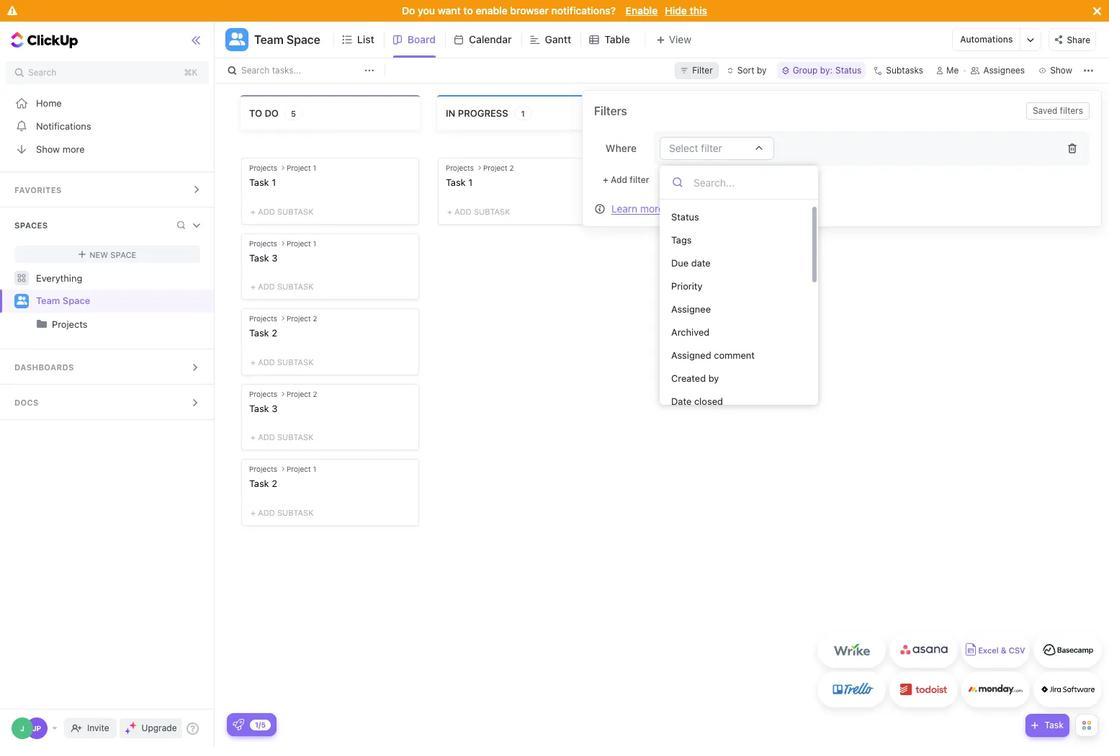 Task type: vqa. For each thing, say whether or not it's contained in the screenshot.


Task type: describe. For each thing, give the bounding box(es) containing it.
assignees
[[984, 65, 1025, 76]]

+ down where
[[603, 174, 609, 185]]

docs
[[14, 398, 39, 407]]

created
[[672, 372, 706, 384]]

projects down the ‎task 1
[[249, 239, 277, 248]]

automations
[[961, 34, 1013, 45]]

saved
[[1033, 105, 1058, 116]]

everything
[[36, 272, 82, 284]]

project 1 for task 3
[[287, 239, 316, 248]]

share
[[1067, 34, 1091, 45]]

saved filters
[[1033, 105, 1084, 116]]

1 horizontal spatial filters
[[1060, 105, 1084, 116]]

+ add subtask up task 2
[[251, 282, 314, 291]]

enable
[[476, 4, 508, 17]]

assignees button
[[965, 62, 1032, 79]]

‎task 2
[[249, 478, 277, 490]]

priority
[[672, 280, 703, 291]]

0 horizontal spatial filters
[[696, 202, 723, 214]]

projects up the ‎task 1
[[249, 164, 277, 172]]

progress
[[458, 107, 508, 119]]

space for team space button
[[287, 33, 321, 46]]

task 3 for project 1
[[249, 252, 278, 263]]

search tasks...
[[241, 65, 301, 76]]

team space button
[[249, 24, 321, 55]]

projects inside projects link
[[52, 318, 88, 330]]

+ add subtask down the ‎task 1
[[251, 206, 314, 216]]

add down task 1
[[455, 206, 472, 216]]

want
[[438, 4, 461, 17]]

to do
[[249, 107, 279, 119]]

select
[[669, 142, 699, 154]]

notifications?
[[552, 4, 616, 17]]

tags
[[672, 234, 692, 245]]

where
[[606, 142, 637, 154]]

excel
[[979, 646, 999, 655]]

onboarding checklist button image
[[233, 719, 244, 731]]

learn more about filters link
[[612, 202, 723, 214]]

assigned comment
[[672, 349, 755, 361]]

add down task 2
[[258, 357, 275, 367]]

upgrade link
[[119, 718, 183, 739]]

notifications
[[36, 120, 91, 131]]

search for search tasks...
[[241, 65, 270, 76]]

assignee
[[672, 303, 711, 315]]

add up ‎task 2
[[258, 433, 275, 442]]

table link
[[605, 22, 636, 58]]

team space for team space link
[[36, 295, 90, 306]]

new space
[[90, 250, 136, 259]]

filter button
[[675, 62, 719, 79]]

&
[[1001, 646, 1007, 655]]

invite
[[87, 723, 109, 733]]

due date
[[672, 257, 711, 268]]

+ add filter
[[603, 174, 650, 185]]

5
[[291, 108, 296, 118]]

user group image
[[16, 296, 27, 305]]

+ add subtask up ‎task 2
[[251, 433, 314, 442]]

list
[[357, 33, 375, 45]]

+ down task 2
[[251, 357, 256, 367]]

browser
[[510, 4, 549, 17]]

2 projects link from the left
[[52, 313, 202, 336]]

date
[[672, 395, 692, 407]]

add down the ‎task 1
[[258, 206, 275, 216]]

date
[[692, 257, 711, 268]]

calendar
[[469, 33, 512, 45]]

archived
[[672, 326, 710, 338]]

hide
[[665, 4, 687, 17]]

in
[[446, 107, 456, 119]]

+ down ‎task 2
[[251, 508, 256, 517]]

comment
[[714, 349, 755, 361]]

table
[[605, 33, 630, 45]]

0 horizontal spatial filter
[[630, 174, 650, 185]]

1 horizontal spatial to
[[464, 4, 473, 17]]

do
[[402, 4, 415, 17]]

+ up ‎task 2
[[251, 433, 256, 442]]

learn
[[612, 202, 638, 214]]

space for team space link
[[63, 295, 90, 306]]

select filter button
[[660, 137, 775, 160]]

upgrade
[[142, 723, 177, 733]]

calendar link
[[469, 22, 518, 58]]

project 2 for task 2
[[287, 314, 317, 323]]

task 2
[[249, 327, 277, 339]]

csv
[[1009, 646, 1026, 655]]

add up task 2
[[258, 282, 275, 291]]

+ add subtask down task 1
[[447, 206, 510, 216]]

status
[[672, 211, 700, 222]]

excel & csv link
[[962, 632, 1030, 668]]

3 for project 1
[[272, 252, 278, 263]]

in progress
[[446, 107, 508, 119]]

1/5
[[255, 720, 266, 729]]

learn more about filters
[[612, 202, 723, 214]]



Task type: locate. For each thing, give the bounding box(es) containing it.
task 3
[[249, 252, 278, 263], [249, 403, 278, 414]]

do you want to enable browser notifications? enable hide this
[[402, 4, 708, 17]]

home
[[36, 97, 62, 108]]

1 horizontal spatial more
[[641, 202, 664, 214]]

search up home
[[28, 67, 56, 78]]

3 project 1 from the top
[[287, 465, 316, 474]]

projects link
[[1, 313, 202, 336], [52, 313, 202, 336]]

2 horizontal spatial space
[[287, 33, 321, 46]]

more for show
[[62, 143, 85, 155]]

show more
[[36, 143, 85, 155]]

0 vertical spatial project 1
[[287, 164, 316, 172]]

space
[[287, 33, 321, 46], [110, 250, 136, 259], [63, 295, 90, 306]]

1 vertical spatial filter
[[630, 174, 650, 185]]

search left tasks...
[[241, 65, 270, 76]]

1 ‎task from the top
[[249, 177, 269, 188]]

gantt link
[[545, 22, 577, 58]]

project 2 for task 1
[[483, 164, 514, 172]]

+ add subtask down task 2
[[251, 357, 314, 367]]

filters right 'about'
[[696, 202, 723, 214]]

projects up task 2
[[249, 314, 277, 323]]

team space for team space button
[[254, 33, 321, 46]]

0 vertical spatial to
[[464, 4, 473, 17]]

home link
[[0, 92, 215, 115]]

‎task 1
[[249, 177, 276, 188]]

space right new
[[110, 250, 136, 259]]

board
[[408, 33, 436, 45]]

1 horizontal spatial filter
[[701, 142, 723, 154]]

dashboards
[[14, 362, 74, 372]]

+ down task 1
[[447, 206, 452, 216]]

me
[[947, 65, 959, 76]]

projects
[[249, 164, 277, 172], [446, 164, 474, 172], [249, 239, 277, 248], [249, 314, 277, 323], [52, 318, 88, 330], [249, 390, 277, 398], [249, 465, 277, 474]]

team down the everything on the left top of page
[[36, 295, 60, 306]]

2
[[510, 164, 514, 172], [313, 314, 317, 323], [272, 327, 277, 339], [313, 390, 317, 398], [272, 478, 277, 490]]

select filter
[[669, 142, 723, 154]]

+
[[603, 174, 609, 185], [251, 206, 256, 216], [447, 206, 452, 216], [251, 282, 256, 291], [251, 357, 256, 367], [251, 433, 256, 442], [251, 508, 256, 517]]

team space up tasks...
[[254, 33, 321, 46]]

team
[[254, 33, 284, 46], [36, 295, 60, 306]]

3 for project 2
[[272, 403, 278, 414]]

add down ‎task 2
[[258, 508, 275, 517]]

project 1
[[287, 164, 316, 172], [287, 239, 316, 248], [287, 465, 316, 474]]

about
[[667, 202, 694, 214]]

0 horizontal spatial space
[[63, 295, 90, 306]]

to left the do
[[249, 107, 262, 119]]

2 task 3 from the top
[[249, 403, 278, 414]]

task 3 for project 2
[[249, 403, 278, 414]]

0 horizontal spatial team
[[36, 295, 60, 306]]

show
[[36, 143, 60, 155]]

+ up task 2
[[251, 282, 256, 291]]

2 3 from the top
[[272, 403, 278, 414]]

more
[[62, 143, 85, 155], [641, 202, 664, 214]]

1 horizontal spatial team
[[254, 33, 284, 46]]

everything link
[[0, 267, 215, 290]]

1 vertical spatial task 3
[[249, 403, 278, 414]]

2 ‎task from the top
[[249, 478, 269, 490]]

project 1 for ‎task 1
[[287, 164, 316, 172]]

+ add subtask down ‎task 2
[[251, 508, 314, 517]]

closed
[[695, 395, 723, 407]]

project 1 for ‎task 2
[[287, 465, 316, 474]]

onboarding checklist button element
[[233, 719, 244, 731]]

team space link
[[36, 290, 202, 313]]

created by
[[672, 372, 719, 384]]

0 vertical spatial 3
[[272, 252, 278, 263]]

team up search tasks...
[[254, 33, 284, 46]]

do
[[265, 107, 279, 119]]

1 3 from the top
[[272, 252, 278, 263]]

2 vertical spatial space
[[63, 295, 90, 306]]

share button
[[1049, 28, 1097, 51]]

enable
[[626, 4, 658, 17]]

favorites button
[[0, 172, 215, 207]]

you
[[418, 4, 435, 17]]

tasks...
[[272, 65, 301, 76]]

2 vertical spatial project 2
[[287, 390, 317, 398]]

search inside sidebar navigation
[[28, 67, 56, 78]]

team space inside button
[[254, 33, 321, 46]]

0 vertical spatial space
[[287, 33, 321, 46]]

sidebar navigation
[[0, 22, 215, 747]]

1 projects link from the left
[[1, 313, 202, 336]]

‎task for ‎task 2
[[249, 478, 269, 490]]

0 vertical spatial task 3
[[249, 252, 278, 263]]

1 horizontal spatial team space
[[254, 33, 321, 46]]

2 for 2
[[313, 314, 317, 323]]

0 horizontal spatial to
[[249, 107, 262, 119]]

more for learn
[[641, 202, 664, 214]]

1 vertical spatial 3
[[272, 403, 278, 414]]

0 vertical spatial more
[[62, 143, 85, 155]]

task 1
[[446, 177, 473, 188]]

team space inside sidebar navigation
[[36, 295, 90, 306]]

due
[[672, 257, 689, 268]]

space inside button
[[287, 33, 321, 46]]

automations button
[[954, 29, 1021, 50]]

excel & csv
[[979, 646, 1026, 655]]

projects down task 2
[[249, 390, 277, 398]]

2 for 3
[[313, 390, 317, 398]]

team inside team space link
[[36, 295, 60, 306]]

1 vertical spatial to
[[249, 107, 262, 119]]

notifications link
[[0, 115, 215, 138]]

2 vertical spatial project 1
[[287, 465, 316, 474]]

filter
[[693, 65, 713, 76]]

Search... text field
[[694, 171, 806, 193]]

‎task for ‎task 1
[[249, 177, 269, 188]]

1 vertical spatial filters
[[696, 202, 723, 214]]

Search tasks... text field
[[241, 61, 361, 81]]

1 vertical spatial team space
[[36, 295, 90, 306]]

1 horizontal spatial space
[[110, 250, 136, 259]]

list link
[[357, 22, 380, 58]]

⌘k
[[184, 67, 198, 78]]

to
[[464, 4, 473, 17], [249, 107, 262, 119]]

1 vertical spatial ‎task
[[249, 478, 269, 490]]

project 2 for task 3
[[287, 390, 317, 398]]

projects up task 1
[[446, 164, 474, 172]]

search
[[241, 65, 270, 76], [28, 67, 56, 78]]

0 horizontal spatial team space
[[36, 295, 90, 306]]

1 horizontal spatial search
[[241, 65, 270, 76]]

0 vertical spatial team space
[[254, 33, 321, 46]]

filter inside dropdown button
[[701, 142, 723, 154]]

0 vertical spatial filters
[[1060, 105, 1084, 116]]

0 horizontal spatial search
[[28, 67, 56, 78]]

projects down the everything on the left top of page
[[52, 318, 88, 330]]

team inside team space button
[[254, 33, 284, 46]]

1 vertical spatial space
[[110, 250, 136, 259]]

favorites
[[14, 185, 62, 195]]

team for team space link
[[36, 295, 60, 306]]

1 vertical spatial team
[[36, 295, 60, 306]]

+ add subtask
[[251, 206, 314, 216], [447, 206, 510, 216], [251, 282, 314, 291], [251, 357, 314, 367], [251, 433, 314, 442], [251, 508, 314, 517]]

project
[[287, 164, 311, 172], [483, 164, 508, 172], [287, 239, 311, 248], [287, 314, 311, 323], [287, 390, 311, 398], [287, 465, 311, 474]]

add
[[611, 174, 628, 185], [258, 206, 275, 216], [455, 206, 472, 216], [258, 282, 275, 291], [258, 357, 275, 367], [258, 433, 275, 442], [258, 508, 275, 517]]

this
[[690, 4, 708, 17]]

filter up learn
[[630, 174, 650, 185]]

to right want
[[464, 4, 473, 17]]

team for team space button
[[254, 33, 284, 46]]

task
[[446, 177, 466, 188], [249, 252, 269, 263], [249, 327, 269, 339], [249, 403, 269, 414], [1045, 720, 1064, 731]]

gantt
[[545, 33, 572, 45]]

0 vertical spatial filter
[[701, 142, 723, 154]]

project 2
[[483, 164, 514, 172], [287, 314, 317, 323], [287, 390, 317, 398]]

date closed
[[672, 395, 723, 407]]

subtask
[[277, 206, 314, 216], [474, 206, 510, 216], [277, 282, 314, 291], [277, 357, 314, 367], [277, 433, 314, 442], [277, 508, 314, 517]]

+ down the ‎task 1
[[251, 206, 256, 216]]

new
[[90, 250, 108, 259]]

more down the notifications
[[62, 143, 85, 155]]

1 project 1 from the top
[[287, 164, 316, 172]]

projects up ‎task 2
[[249, 465, 277, 474]]

0 vertical spatial project 2
[[483, 164, 514, 172]]

me button
[[931, 62, 965, 79]]

0 vertical spatial ‎task
[[249, 177, 269, 188]]

more inside sidebar navigation
[[62, 143, 85, 155]]

0 horizontal spatial more
[[62, 143, 85, 155]]

1 vertical spatial project 1
[[287, 239, 316, 248]]

2 for 1
[[510, 164, 514, 172]]

1 vertical spatial more
[[641, 202, 664, 214]]

filters right saved
[[1060, 105, 1084, 116]]

1 vertical spatial project 2
[[287, 314, 317, 323]]

space up search tasks... text box
[[287, 33, 321, 46]]

more right learn
[[641, 202, 664, 214]]

assigned
[[672, 349, 712, 361]]

0 vertical spatial team
[[254, 33, 284, 46]]

by
[[709, 372, 719, 384]]

1 task 3 from the top
[[249, 252, 278, 263]]

search for search
[[28, 67, 56, 78]]

team space down the everything on the left top of page
[[36, 295, 90, 306]]

board link
[[408, 22, 442, 58]]

add up learn
[[611, 174, 628, 185]]

space down the everything on the left top of page
[[63, 295, 90, 306]]

2 project 1 from the top
[[287, 239, 316, 248]]

filter right select
[[701, 142, 723, 154]]



